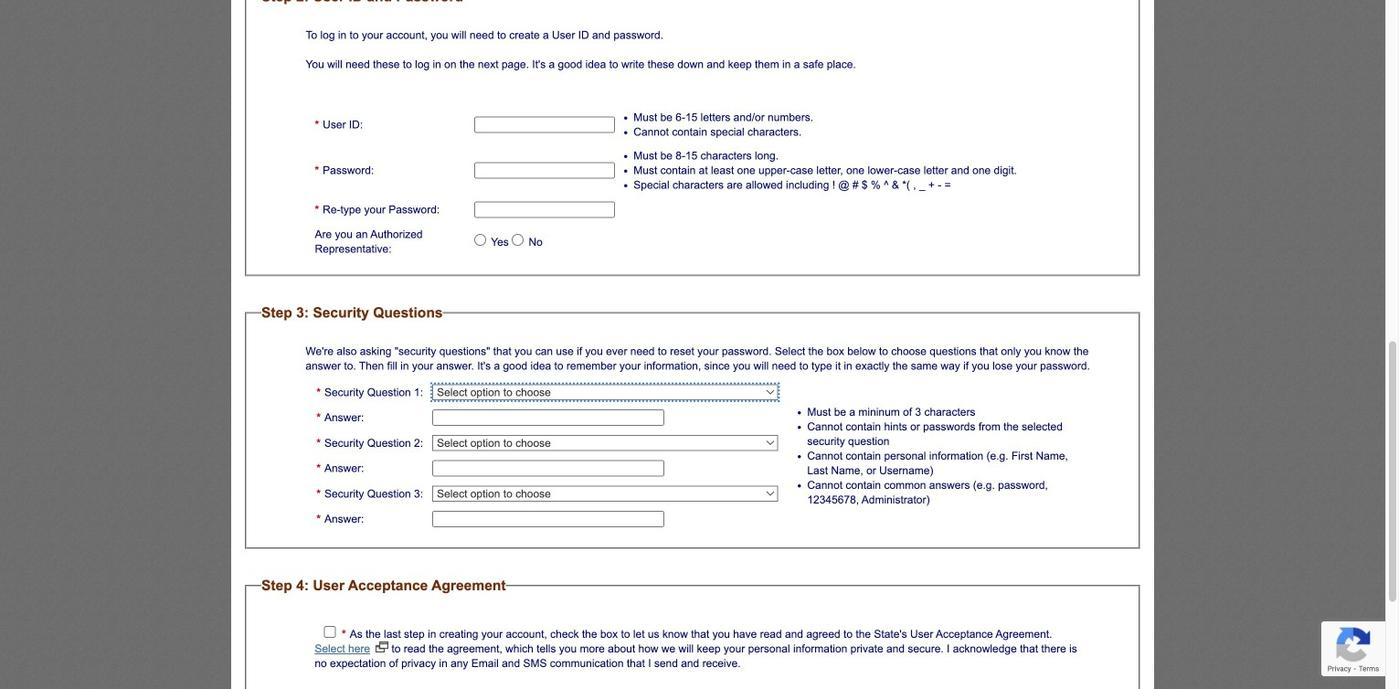 Task type: locate. For each thing, give the bounding box(es) containing it.
None text field
[[474, 117, 615, 133]]

None radio
[[474, 234, 486, 246], [512, 234, 524, 246], [474, 234, 486, 246], [512, 234, 524, 246]]

None password field
[[474, 162, 615, 179], [432, 409, 665, 426], [432, 460, 665, 477], [432, 511, 665, 527], [474, 162, 615, 179], [432, 409, 665, 426], [432, 460, 665, 477], [432, 511, 665, 527]]

None checkbox
[[324, 626, 336, 638]]



Task type: describe. For each thing, give the bounding box(es) containing it.
opens a new window image
[[374, 642, 388, 653]]

Re-type your Password password field
[[474, 202, 615, 218]]



Task type: vqa. For each thing, say whether or not it's contained in the screenshot.
Re-type your Password password field
yes



